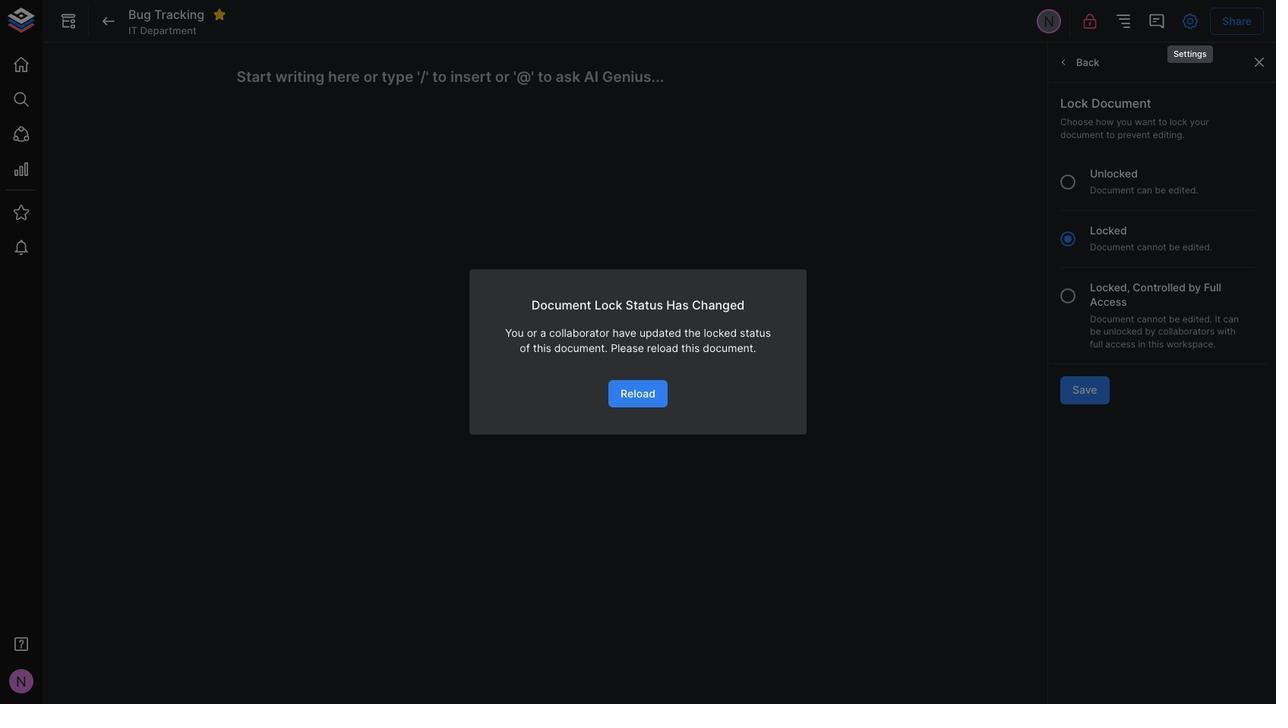 Task type: locate. For each thing, give the bounding box(es) containing it.
tooltip
[[1166, 35, 1214, 65]]

comments image
[[1148, 12, 1166, 30]]

option group
[[1052, 166, 1255, 352]]

remove favorite image
[[213, 8, 226, 21]]

settings image
[[1181, 12, 1200, 30]]



Task type: describe. For each thing, give the bounding box(es) containing it.
this document is locked image
[[1081, 12, 1099, 30]]

show wiki image
[[59, 12, 77, 30]]

go back image
[[100, 12, 118, 30]]

table of contents image
[[1114, 12, 1133, 30]]



Task type: vqa. For each thing, say whether or not it's contained in the screenshot.
make
no



